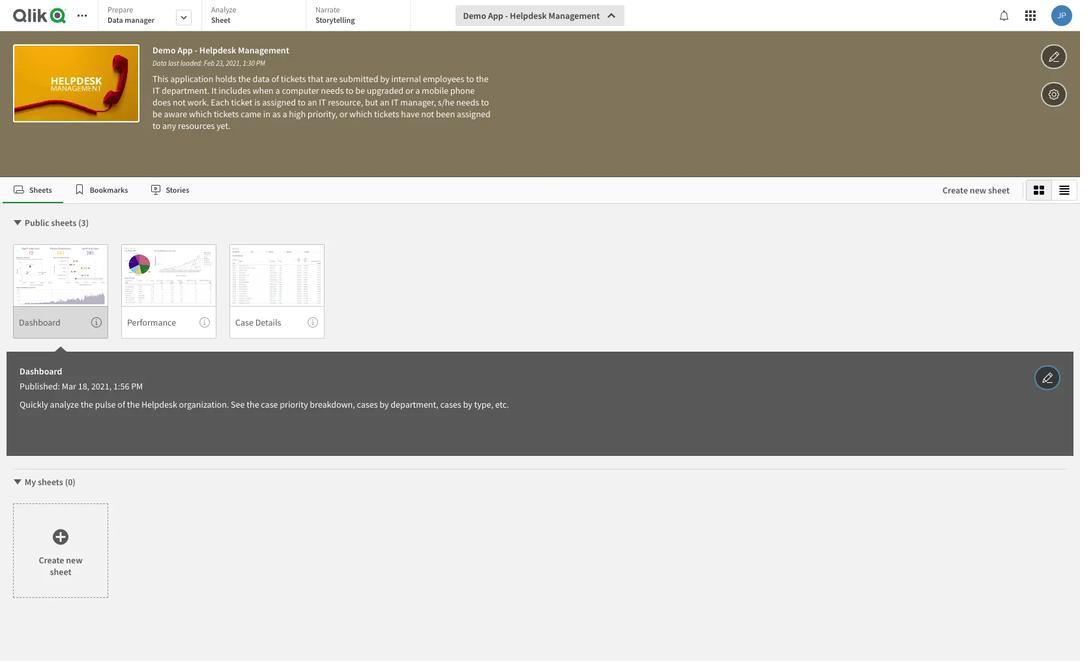 Task type: locate. For each thing, give the bounding box(es) containing it.
my sheets (0)
[[25, 477, 76, 488]]

pm
[[256, 59, 265, 68], [131, 381, 143, 392]]

resource,
[[328, 97, 363, 108]]

mar
[[62, 381, 76, 392]]

published:
[[20, 381, 60, 392]]

data left the last
[[153, 59, 167, 68]]

data inside "prepare data manager"
[[108, 15, 123, 25]]

computer
[[282, 85, 319, 97]]

0 horizontal spatial not
[[173, 97, 186, 108]]

1 vertical spatial be
[[153, 108, 162, 120]]

this
[[153, 73, 169, 85]]

by left internal
[[380, 73, 390, 85]]

tickets down upgraded
[[374, 108, 399, 120]]

not
[[173, 97, 186, 108], [421, 108, 434, 120]]

2 horizontal spatial tickets
[[374, 108, 399, 120]]

sheet
[[989, 185, 1010, 196], [50, 566, 71, 578]]

1 vertical spatial demo
[[153, 44, 176, 56]]

(3)
[[78, 217, 89, 229]]

by left type,
[[463, 399, 473, 411]]

1 horizontal spatial cases
[[441, 399, 461, 411]]

sheets left (0) on the bottom left
[[38, 477, 63, 488]]

it
[[211, 85, 217, 97]]

edit image
[[1049, 49, 1060, 65]]

by
[[380, 73, 390, 85], [380, 399, 389, 411], [463, 399, 473, 411]]

1 horizontal spatial assigned
[[457, 108, 491, 120]]

1 vertical spatial pm
[[131, 381, 143, 392]]

be left any
[[153, 108, 162, 120]]

0 horizontal spatial management
[[238, 44, 289, 56]]

by inside demo app - helpdesk management data last loaded: feb 23, 2021, 1:30 pm this application holds the data of tickets that are submitted by internal employees to the it department. it includes when a computer needs to be upgraded or a mobile phone does not work. each ticket is assigned to an it resource, but an it manager, s/he needs to be aware which tickets came in as a high priority, or which tickets have not been assigned to any resources yet.
[[380, 73, 390, 85]]

tooltip right details
[[308, 318, 318, 328]]

needs right "s/he"
[[456, 97, 479, 108]]

of inside dashboard published: mar 18, 2021, 1:56 pm quickly analyze the pulse of the helpdesk organization. see the case priority breakdown, cases by department, cases by type, etc.
[[118, 399, 125, 411]]

1 horizontal spatial data
[[153, 59, 167, 68]]

0 horizontal spatial data
[[108, 15, 123, 25]]

0 horizontal spatial needs
[[321, 85, 344, 97]]

cases left type,
[[441, 399, 461, 411]]

1 tooltip from the left
[[91, 318, 102, 328]]

data
[[253, 73, 270, 85]]

or up have at left top
[[406, 85, 414, 97]]

tooltip
[[91, 318, 102, 328], [200, 318, 210, 328], [308, 318, 318, 328]]

to right the employees
[[466, 73, 474, 85]]

1 vertical spatial data
[[153, 59, 167, 68]]

application containing demo app - helpdesk management
[[0, 0, 1081, 662]]

sheets
[[29, 185, 52, 195]]

2 horizontal spatial tooltip
[[308, 318, 318, 328]]

0 horizontal spatial an
[[308, 97, 317, 108]]

cases
[[357, 399, 378, 411], [441, 399, 461, 411]]

0 horizontal spatial cases
[[357, 399, 378, 411]]

management inside "button"
[[549, 10, 600, 22]]

not right "does"
[[173, 97, 186, 108]]

1 horizontal spatial 2021,
[[226, 59, 241, 68]]

2 horizontal spatial helpdesk
[[510, 10, 547, 22]]

tab list containing prepare
[[98, 0, 415, 33]]

to right the are
[[346, 85, 354, 97]]

tooltip left performance
[[91, 318, 102, 328]]

the down 1:56
[[127, 399, 140, 411]]

sheets for public sheets
[[51, 217, 76, 229]]

grid view image
[[1034, 185, 1045, 196]]

mobile
[[422, 85, 449, 97]]

work.
[[187, 97, 209, 108]]

manager
[[125, 15, 155, 25]]

1 vertical spatial management
[[238, 44, 289, 56]]

dashboard
[[19, 317, 61, 328], [20, 366, 62, 378]]

pm inside demo app - helpdesk management data last loaded: feb 23, 2021, 1:30 pm this application holds the data of tickets that are submitted by internal employees to the it department. it includes when a computer needs to be upgraded or a mobile phone does not work. each ticket is assigned to an it resource, but an it manager, s/he needs to be aware which tickets came in as a high priority, or which tickets have not been assigned to any resources yet.
[[256, 59, 265, 68]]

tab list inside toolbar
[[98, 0, 415, 33]]

sheets left (3)
[[51, 217, 76, 229]]

tooltip inside dashboard menu item
[[91, 318, 102, 328]]

to
[[466, 73, 474, 85], [346, 85, 354, 97], [298, 97, 306, 108], [481, 97, 489, 108], [153, 120, 161, 132]]

1 vertical spatial tab list
[[3, 177, 930, 203]]

dashboard inside menu item
[[19, 317, 61, 328]]

came
[[241, 108, 262, 120]]

data
[[108, 15, 123, 25], [153, 59, 167, 68]]

helpdesk inside demo app - helpdesk management data last loaded: feb 23, 2021, 1:30 pm this application holds the data of tickets that are submitted by internal employees to the it department. it includes when a computer needs to be upgraded or a mobile phone does not work. each ticket is assigned to an it resource, but an it manager, s/he needs to be aware which tickets came in as a high priority, or which tickets have not been assigned to any resources yet.
[[199, 44, 236, 56]]

aware
[[164, 108, 187, 120]]

tooltip left case
[[200, 318, 210, 328]]

stories button
[[139, 177, 200, 203]]

0 horizontal spatial demo
[[153, 44, 176, 56]]

3 tooltip from the left
[[308, 318, 318, 328]]

includes
[[219, 85, 251, 97]]

0 vertical spatial create new sheet
[[943, 185, 1010, 196]]

helpdesk inside "button"
[[510, 10, 547, 22]]

assigned down phone
[[457, 108, 491, 120]]

management for demo app - helpdesk management
[[549, 10, 600, 22]]

it left department.
[[153, 85, 160, 97]]

0 vertical spatial create
[[943, 185, 968, 196]]

2 which from the left
[[350, 108, 373, 120]]

1 horizontal spatial create
[[943, 185, 968, 196]]

it left have at left top
[[391, 97, 399, 108]]

which down upgraded
[[350, 108, 373, 120]]

tooltip inside the case details menu item
[[308, 318, 318, 328]]

app options image
[[1049, 87, 1060, 102]]

be left but
[[356, 85, 365, 97]]

1 horizontal spatial create new sheet
[[943, 185, 1010, 196]]

1 vertical spatial 2021,
[[91, 381, 112, 392]]

create inside button
[[943, 185, 968, 196]]

1 cases from the left
[[357, 399, 378, 411]]

be
[[356, 85, 365, 97], [153, 108, 162, 120]]

0 vertical spatial 2021,
[[226, 59, 241, 68]]

the down 1:30
[[238, 73, 251, 85]]

2 vertical spatial helpdesk
[[141, 399, 177, 411]]

2021, right 23,
[[226, 59, 241, 68]]

0 horizontal spatial it
[[153, 85, 160, 97]]

0 vertical spatial pm
[[256, 59, 265, 68]]

1 horizontal spatial which
[[350, 108, 373, 120]]

1 horizontal spatial be
[[356, 85, 365, 97]]

1 vertical spatial create
[[39, 555, 64, 566]]

0 horizontal spatial pm
[[131, 381, 143, 392]]

needs
[[321, 85, 344, 97], [456, 97, 479, 108]]

0 horizontal spatial or
[[340, 108, 348, 120]]

2 tooltip from the left
[[200, 318, 210, 328]]

a left the mobile
[[416, 85, 420, 97]]

1 horizontal spatial -
[[505, 10, 508, 22]]

2021, right the 18,
[[91, 381, 112, 392]]

toolbar
[[0, 0, 1081, 177]]

an right 'high'
[[308, 97, 317, 108]]

0 horizontal spatial of
[[118, 399, 125, 411]]

1 horizontal spatial needs
[[456, 97, 479, 108]]

1 horizontal spatial an
[[380, 97, 390, 108]]

collapse image
[[12, 477, 23, 488]]

the right phone
[[476, 73, 489, 85]]

group
[[1026, 180, 1078, 201]]

quickly
[[20, 399, 48, 411]]

0 horizontal spatial 2021,
[[91, 381, 112, 392]]

0 vertical spatial or
[[406, 85, 414, 97]]

etc.
[[495, 399, 509, 411]]

employees
[[423, 73, 465, 85]]

tickets left that
[[281, 73, 306, 85]]

0 vertical spatial data
[[108, 15, 123, 25]]

0 horizontal spatial -
[[195, 44, 198, 56]]

0 horizontal spatial create new sheet
[[39, 555, 83, 578]]

to right phone
[[481, 97, 489, 108]]

an right but
[[380, 97, 390, 108]]

the
[[238, 73, 251, 85], [476, 73, 489, 85], [81, 399, 93, 411], [127, 399, 140, 411], [247, 399, 259, 411]]

tooltip for dashboard
[[91, 318, 102, 328]]

tickets
[[281, 73, 306, 85], [214, 108, 239, 120], [374, 108, 399, 120]]

it left "resource,"
[[319, 97, 326, 108]]

0 vertical spatial demo
[[463, 10, 486, 22]]

0 vertical spatial app
[[488, 10, 504, 22]]

0 vertical spatial -
[[505, 10, 508, 22]]

application
[[0, 0, 1081, 662]]

public sheets (3)
[[25, 217, 89, 229]]

1 which from the left
[[189, 108, 212, 120]]

of right pulse
[[118, 399, 125, 411]]

pm right 1:56
[[131, 381, 143, 392]]

of right data
[[272, 73, 279, 85]]

prepare data manager
[[108, 5, 155, 25]]

cases right breakdown,
[[357, 399, 378, 411]]

0 horizontal spatial create
[[39, 555, 64, 566]]

tab list
[[98, 0, 415, 33], [3, 177, 930, 203]]

2021,
[[226, 59, 241, 68], [91, 381, 112, 392]]

- inside demo app - helpdesk management "button"
[[505, 10, 508, 22]]

helpdesk inside dashboard published: mar 18, 2021, 1:56 pm quickly analyze the pulse of the helpdesk organization. see the case priority breakdown, cases by department, cases by type, etc.
[[141, 399, 177, 411]]

tooltip inside "performance" menu item
[[200, 318, 210, 328]]

needs up 'priority,'
[[321, 85, 344, 97]]

submitted
[[339, 73, 379, 85]]

dashboard inside dashboard published: mar 18, 2021, 1:56 pm quickly analyze the pulse of the helpdesk organization. see the case priority breakdown, cases by department, cases by type, etc.
[[20, 366, 62, 378]]

narrate
[[316, 5, 340, 14]]

dashboard for dashboard
[[19, 317, 61, 328]]

0 vertical spatial be
[[356, 85, 365, 97]]

1 vertical spatial dashboard
[[20, 366, 62, 378]]

0 horizontal spatial app
[[177, 44, 193, 56]]

create
[[943, 185, 968, 196], [39, 555, 64, 566]]

an
[[308, 97, 317, 108], [380, 97, 390, 108]]

sheet inside button
[[989, 185, 1010, 196]]

1 vertical spatial sheets
[[38, 477, 63, 488]]

assigned
[[262, 97, 296, 108], [457, 108, 491, 120]]

performance
[[127, 317, 176, 328]]

create new sheet
[[943, 185, 1010, 196], [39, 555, 83, 578]]

storytelling
[[316, 15, 355, 25]]

0 vertical spatial management
[[549, 10, 600, 22]]

pm inside dashboard published: mar 18, 2021, 1:56 pm quickly analyze the pulse of the helpdesk organization. see the case priority breakdown, cases by department, cases by type, etc.
[[131, 381, 143, 392]]

management
[[549, 10, 600, 22], [238, 44, 289, 56]]

0 vertical spatial new
[[970, 185, 987, 196]]

it
[[153, 85, 160, 97], [319, 97, 326, 108], [391, 97, 399, 108]]

management inside demo app - helpdesk management data last loaded: feb 23, 2021, 1:30 pm this application holds the data of tickets that are submitted by internal employees to the it department. it includes when a computer needs to be upgraded or a mobile phone does not work. each ticket is assigned to an it resource, but an it manager, s/he needs to be aware which tickets came in as a high priority, or which tickets have not been assigned to any resources yet.
[[238, 44, 289, 56]]

each
[[211, 97, 229, 108]]

0 vertical spatial tab list
[[98, 0, 415, 33]]

data down "prepare" on the top left of the page
[[108, 15, 123, 25]]

- inside demo app - helpdesk management data last loaded: feb 23, 2021, 1:30 pm this application holds the data of tickets that are submitted by internal employees to the it department. it includes when a computer needs to be upgraded or a mobile phone does not work. each ticket is assigned to an it resource, but an it manager, s/he needs to be aware which tickets came in as a high priority, or which tickets have not been assigned to any resources yet.
[[195, 44, 198, 56]]

2 horizontal spatial a
[[416, 85, 420, 97]]

assigned right is
[[262, 97, 296, 108]]

as
[[272, 108, 281, 120]]

demo inside "button"
[[463, 10, 486, 22]]

1 vertical spatial of
[[118, 399, 125, 411]]

1 horizontal spatial new
[[970, 185, 987, 196]]

helpdesk for demo app - helpdesk management
[[510, 10, 547, 22]]

but
[[365, 97, 378, 108]]

in
[[263, 108, 271, 120]]

0 vertical spatial of
[[272, 73, 279, 85]]

app inside demo app - helpdesk management data last loaded: feb 23, 2021, 1:30 pm this application holds the data of tickets that are submitted by internal employees to the it department. it includes when a computer needs to be upgraded or a mobile phone does not work. each ticket is assigned to an it resource, but an it manager, s/he needs to be aware which tickets came in as a high priority, or which tickets have not been assigned to any resources yet.
[[177, 44, 193, 56]]

details
[[255, 317, 281, 328]]

which right aware
[[189, 108, 212, 120]]

0 horizontal spatial new
[[66, 555, 83, 566]]

a right as
[[283, 108, 287, 120]]

tab list containing sheets
[[3, 177, 930, 203]]

demo
[[463, 10, 486, 22], [153, 44, 176, 56]]

organization.
[[179, 399, 229, 411]]

s/he
[[438, 97, 455, 108]]

0 vertical spatial dashboard
[[19, 317, 61, 328]]

app inside "button"
[[488, 10, 504, 22]]

0 horizontal spatial tooltip
[[91, 318, 102, 328]]

a right when
[[276, 85, 280, 97]]

0 horizontal spatial which
[[189, 108, 212, 120]]

1 vertical spatial helpdesk
[[199, 44, 236, 56]]

1 an from the left
[[308, 97, 317, 108]]

pm right 1:30
[[256, 59, 265, 68]]

1 horizontal spatial it
[[319, 97, 326, 108]]

app for demo app - helpdesk management
[[488, 10, 504, 22]]

demo inside demo app - helpdesk management data last loaded: feb 23, 2021, 1:30 pm this application holds the data of tickets that are submitted by internal employees to the it department. it includes when a computer needs to be upgraded or a mobile phone does not work. each ticket is assigned to an it resource, but an it manager, s/he needs to be aware which tickets came in as a high priority, or which tickets have not been assigned to any resources yet.
[[153, 44, 176, 56]]

bookmarks
[[90, 185, 128, 195]]

1 horizontal spatial of
[[272, 73, 279, 85]]

narrate storytelling
[[316, 5, 355, 25]]

2 horizontal spatial it
[[391, 97, 399, 108]]

which
[[189, 108, 212, 120], [350, 108, 373, 120]]

1 vertical spatial -
[[195, 44, 198, 56]]

james peterson image
[[1052, 5, 1073, 26]]

0 vertical spatial sheets
[[51, 217, 76, 229]]

dashboard for dashboard published: mar 18, 2021, 1:56 pm quickly analyze the pulse of the helpdesk organization. see the case priority breakdown, cases by department, cases by type, etc.
[[20, 366, 62, 378]]

loaded:
[[180, 59, 203, 68]]

1 horizontal spatial helpdesk
[[199, 44, 236, 56]]

1 horizontal spatial sheet
[[989, 185, 1010, 196]]

new
[[970, 185, 987, 196], [66, 555, 83, 566]]

tickets left came
[[214, 108, 239, 120]]

helpdesk for demo app - helpdesk management data last loaded: feb 23, 2021, 1:30 pm this application holds the data of tickets that are submitted by internal employees to the it department. it includes when a computer needs to be upgraded or a mobile phone does not work. each ticket is assigned to an it resource, but an it manager, s/he needs to be aware which tickets came in as a high priority, or which tickets have not been assigned to any resources yet.
[[199, 44, 236, 56]]

0 vertical spatial helpdesk
[[510, 10, 547, 22]]

have
[[401, 108, 420, 120]]

toolbar containing demo app - helpdesk management
[[0, 0, 1081, 177]]

1 horizontal spatial pm
[[256, 59, 265, 68]]

1 vertical spatial app
[[177, 44, 193, 56]]

1 horizontal spatial management
[[549, 10, 600, 22]]

1 horizontal spatial app
[[488, 10, 504, 22]]

case details menu item
[[230, 307, 325, 339]]

1 horizontal spatial demo
[[463, 10, 486, 22]]

not right have at left top
[[421, 108, 434, 120]]

1 horizontal spatial tooltip
[[200, 318, 210, 328]]

dashboard published: mar 18, 2021, 1:56 pm quickly analyze the pulse of the helpdesk organization. see the case priority breakdown, cases by department, cases by type, etc.
[[20, 366, 509, 411]]

0 horizontal spatial sheet
[[50, 566, 71, 578]]

sheets
[[51, 217, 76, 229], [38, 477, 63, 488]]

case
[[235, 317, 254, 328]]

0 horizontal spatial helpdesk
[[141, 399, 177, 411]]

been
[[436, 108, 455, 120]]

0 vertical spatial sheet
[[989, 185, 1010, 196]]

1 horizontal spatial or
[[406, 85, 414, 97]]

- for demo app - helpdesk management data last loaded: feb 23, 2021, 1:30 pm this application holds the data of tickets that are submitted by internal employees to the it department. it includes when a computer needs to be upgraded or a mobile phone does not work. each ticket is assigned to an it resource, but an it manager, s/he needs to be aware which tickets came in as a high priority, or which tickets have not been assigned to any resources yet.
[[195, 44, 198, 56]]

or right 'priority,'
[[340, 108, 348, 120]]

-
[[505, 10, 508, 22], [195, 44, 198, 56]]



Task type: vqa. For each thing, say whether or not it's contained in the screenshot.
Demo App - Helpdesk Management's Demo
yes



Task type: describe. For each thing, give the bounding box(es) containing it.
when
[[253, 85, 274, 97]]

is
[[254, 97, 261, 108]]

holds
[[215, 73, 236, 85]]

upgraded
[[367, 85, 404, 97]]

bookmarks button
[[63, 177, 139, 203]]

tooltip for case details
[[308, 318, 318, 328]]

stories
[[166, 185, 189, 195]]

phone
[[450, 85, 475, 97]]

my
[[25, 477, 36, 488]]

public
[[25, 217, 49, 229]]

of inside demo app - helpdesk management data last loaded: feb 23, 2021, 1:30 pm this application holds the data of tickets that are submitted by internal employees to the it department. it includes when a computer needs to be upgraded or a mobile phone does not work. each ticket is assigned to an it resource, but an it manager, s/he needs to be aware which tickets came in as a high priority, or which tickets have not been assigned to any resources yet.
[[272, 73, 279, 85]]

case details
[[235, 317, 281, 328]]

the right see
[[247, 399, 259, 411]]

0 horizontal spatial tickets
[[214, 108, 239, 120]]

1 vertical spatial new
[[66, 555, 83, 566]]

management for demo app - helpdesk management data last loaded: feb 23, 2021, 1:30 pm this application holds the data of tickets that are submitted by internal employees to the it department. it includes when a computer needs to be upgraded or a mobile phone does not work. each ticket is assigned to an it resource, but an it manager, s/he needs to be aware which tickets came in as a high priority, or which tickets have not been assigned to any resources yet.
[[238, 44, 289, 56]]

23,
[[216, 59, 225, 68]]

last
[[168, 59, 179, 68]]

1:30
[[243, 59, 255, 68]]

1 horizontal spatial a
[[283, 108, 287, 120]]

sheets for my sheets
[[38, 477, 63, 488]]

prepare
[[108, 5, 133, 14]]

2021, inside demo app - helpdesk management data last loaded: feb 23, 2021, 1:30 pm this application holds the data of tickets that are submitted by internal employees to the it department. it includes when a computer needs to be upgraded or a mobile phone does not work. each ticket is assigned to an it resource, but an it manager, s/he needs to be aware which tickets came in as a high priority, or which tickets have not been assigned to any resources yet.
[[226, 59, 241, 68]]

are
[[325, 73, 338, 85]]

analyze
[[211, 5, 236, 14]]

to left 'priority,'
[[298, 97, 306, 108]]

demo for demo app - helpdesk management
[[463, 10, 486, 22]]

new inside create new sheet button
[[970, 185, 987, 196]]

collapse image
[[12, 218, 23, 228]]

case
[[261, 399, 278, 411]]

dashboard sheet is selected. press the spacebar or enter key to open dashboard sheet. use the right and left arrow keys to navigate. element
[[13, 245, 108, 339]]

1 vertical spatial create new sheet
[[39, 555, 83, 578]]

18,
[[78, 381, 89, 392]]

sheets button
[[3, 177, 63, 203]]

1 horizontal spatial tickets
[[281, 73, 306, 85]]

create new sheet button
[[933, 180, 1021, 201]]

1 vertical spatial sheet
[[50, 566, 71, 578]]

create inside create new sheet
[[39, 555, 64, 566]]

breakdown,
[[310, 399, 355, 411]]

demo for demo app - helpdesk management data last loaded: feb 23, 2021, 1:30 pm this application holds the data of tickets that are submitted by internal employees to the it department. it includes when a computer needs to be upgraded or a mobile phone does not work. each ticket is assigned to an it resource, but an it manager, s/he needs to be aware which tickets came in as a high priority, or which tickets have not been assigned to any resources yet.
[[153, 44, 176, 56]]

priority,
[[308, 108, 338, 120]]

app for demo app - helpdesk management data last loaded: feb 23, 2021, 1:30 pm this application holds the data of tickets that are submitted by internal employees to the it department. it includes when a computer needs to be upgraded or a mobile phone does not work. each ticket is assigned to an it resource, but an it manager, s/he needs to be aware which tickets came in as a high priority, or which tickets have not been assigned to any resources yet.
[[177, 44, 193, 56]]

2021, inside dashboard published: mar 18, 2021, 1:56 pm quickly analyze the pulse of the helpdesk organization. see the case priority breakdown, cases by department, cases by type, etc.
[[91, 381, 112, 392]]

1 horizontal spatial not
[[421, 108, 434, 120]]

data inside demo app - helpdesk management data last loaded: feb 23, 2021, 1:30 pm this application holds the data of tickets that are submitted by internal employees to the it department. it includes when a computer needs to be upgraded or a mobile phone does not work. each ticket is assigned to an it resource, but an it manager, s/he needs to be aware which tickets came in as a high priority, or which tickets have not been assigned to any resources yet.
[[153, 59, 167, 68]]

performance menu item
[[121, 307, 217, 339]]

case details sheet is selected. press the spacebar or enter key to open case details sheet. use the right and left arrow keys to navigate. element
[[230, 245, 325, 339]]

demo app - helpdesk management data last loaded: feb 23, 2021, 1:30 pm this application holds the data of tickets that are submitted by internal employees to the it department. it includes when a computer needs to be upgraded or a mobile phone does not work. each ticket is assigned to an it resource, but an it manager, s/he needs to be aware which tickets came in as a high priority, or which tickets have not been assigned to any resources yet.
[[153, 44, 493, 132]]

that
[[308, 73, 324, 85]]

1:56
[[113, 381, 129, 392]]

tooltip for performance
[[200, 318, 210, 328]]

analyze sheet
[[211, 5, 236, 25]]

(0)
[[65, 477, 76, 488]]

any
[[162, 120, 176, 132]]

sheet
[[211, 15, 231, 25]]

the left pulse
[[81, 399, 93, 411]]

performance sheet is selected. press the spacebar or enter key to open performance sheet. use the right and left arrow keys to navigate. element
[[121, 245, 217, 339]]

- for demo app - helpdesk management
[[505, 10, 508, 22]]

create new sheet inside button
[[943, 185, 1010, 196]]

yet.
[[217, 120, 231, 132]]

0 horizontal spatial a
[[276, 85, 280, 97]]

by left department, at the bottom left of the page
[[380, 399, 389, 411]]

manager,
[[401, 97, 436, 108]]

1 vertical spatial or
[[340, 108, 348, 120]]

does
[[153, 97, 171, 108]]

type,
[[474, 399, 494, 411]]

priority
[[280, 399, 308, 411]]

pulse
[[95, 399, 116, 411]]

analyze
[[50, 399, 79, 411]]

ticket
[[231, 97, 253, 108]]

resources
[[178, 120, 215, 132]]

2 an from the left
[[380, 97, 390, 108]]

department,
[[391, 399, 439, 411]]

feb
[[204, 59, 215, 68]]

demo app - helpdesk management
[[463, 10, 600, 22]]

list view image
[[1060, 185, 1070, 196]]

application
[[170, 73, 213, 85]]

department.
[[162, 85, 210, 97]]

0 horizontal spatial be
[[153, 108, 162, 120]]

0 horizontal spatial assigned
[[262, 97, 296, 108]]

dashboard menu item
[[13, 307, 108, 339]]

demo app - helpdesk management button
[[456, 5, 625, 26]]

see
[[231, 399, 245, 411]]

2 cases from the left
[[441, 399, 461, 411]]

edit image
[[1042, 370, 1054, 386]]

to left any
[[153, 120, 161, 132]]

high
[[289, 108, 306, 120]]

internal
[[391, 73, 421, 85]]



